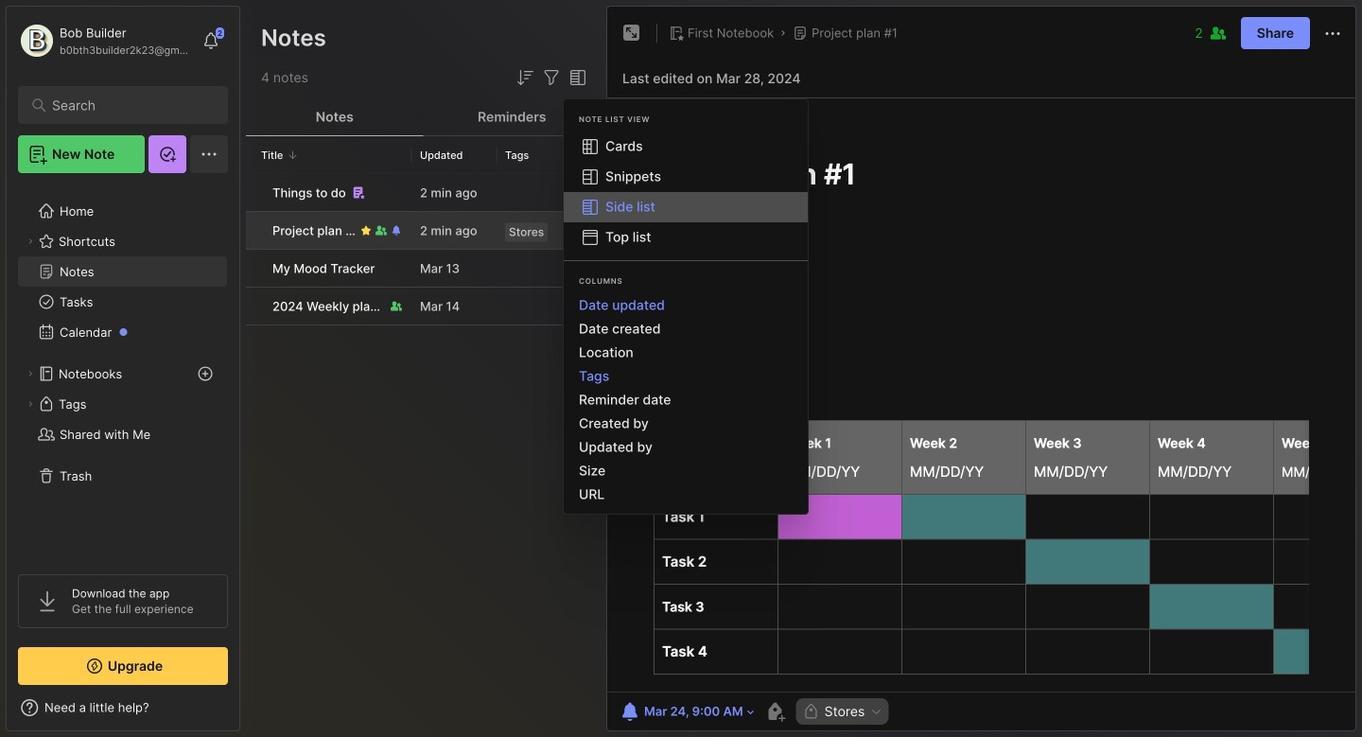 Task type: vqa. For each thing, say whether or not it's contained in the screenshot.
EDIT SEARCH icon
no



Task type: describe. For each thing, give the bounding box(es) containing it.
More actions field
[[1322, 21, 1345, 45]]

Search text field
[[52, 97, 203, 115]]

Note Editor text field
[[608, 97, 1356, 692]]

4 cell from the top
[[246, 288, 261, 325]]

WHAT'S NEW field
[[7, 693, 239, 723]]

1 cell from the top
[[246, 174, 261, 211]]

more actions image
[[1322, 22, 1345, 45]]

2 cell from the top
[[246, 212, 261, 249]]

main element
[[0, 0, 246, 737]]

Edit reminder field
[[617, 698, 757, 725]]

2 dropdown list menu from the top
[[564, 293, 808, 506]]

add filters image
[[540, 66, 563, 89]]

View options field
[[563, 66, 590, 89]]

expand tags image
[[25, 398, 36, 410]]

click to collapse image
[[239, 702, 253, 725]]



Task type: locate. For each thing, give the bounding box(es) containing it.
0 vertical spatial dropdown list menu
[[564, 132, 808, 253]]

3 cell from the top
[[246, 250, 261, 287]]

cell
[[246, 174, 261, 211], [246, 212, 261, 249], [246, 250, 261, 287], [246, 288, 261, 325]]

Add filters field
[[540, 66, 563, 89]]

1 dropdown list menu from the top
[[564, 132, 808, 253]]

menu item
[[564, 192, 808, 222]]

tab list
[[246, 98, 601, 136]]

Account field
[[18, 22, 193, 60]]

add tag image
[[764, 700, 787, 723]]

None search field
[[52, 94, 203, 116]]

tree
[[7, 185, 239, 557]]

none search field inside main element
[[52, 94, 203, 116]]

note window element
[[607, 6, 1357, 736]]

row group
[[246, 174, 601, 326]]

expand note image
[[621, 22, 644, 44]]

tree inside main element
[[7, 185, 239, 557]]

expand notebooks image
[[25, 368, 36, 379]]

Stores Tag actions field
[[865, 705, 883, 718]]

1 vertical spatial dropdown list menu
[[564, 293, 808, 506]]

dropdown list menu
[[564, 132, 808, 253], [564, 293, 808, 506]]

Sort options field
[[514, 66, 537, 89]]



